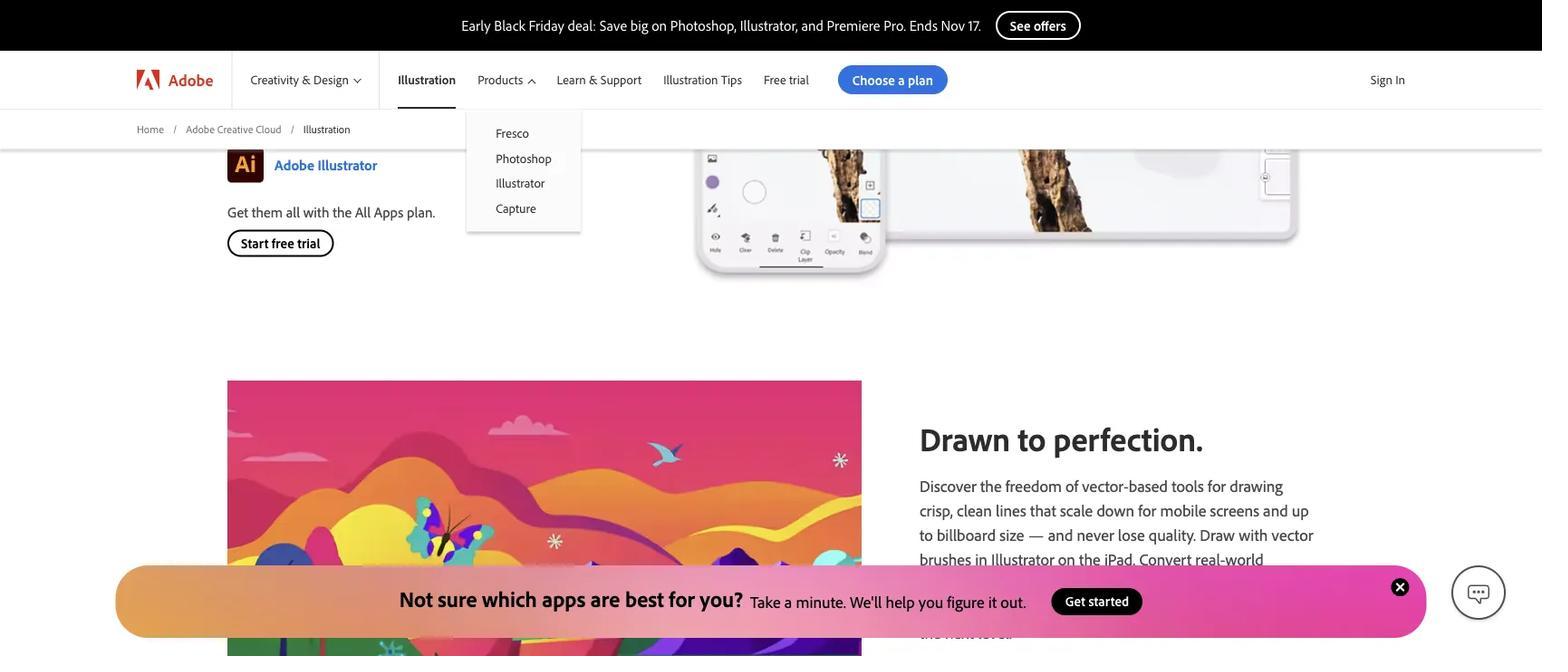 Task type: locate. For each thing, give the bounding box(es) containing it.
are
[[591, 585, 620, 613]]

adobe fresco link
[[275, 106, 358, 124]]

lines
[[996, 500, 1027, 520]]

—
[[1028, 524, 1045, 545]]

adobe for adobe creative cloud
[[186, 122, 215, 136]]

lose
[[1118, 524, 1145, 545]]

1 horizontal spatial your
[[1259, 573, 1289, 594]]

& inside creativity & design popup button
[[302, 72, 311, 88]]

2 horizontal spatial fresco
[[1009, 598, 1051, 618]]

2 horizontal spatial for
[[1208, 475, 1226, 496]]

1 vertical spatial on
[[1058, 549, 1076, 569]]

1 vertical spatial for
[[1139, 500, 1157, 520]]

fresco down virtual
[[1009, 598, 1051, 618]]

mobile
[[1161, 500, 1207, 520]]

get left 'them'
[[228, 202, 248, 221]]

get for get started
[[1066, 593, 1086, 610]]

to left take at the bottom right
[[1152, 598, 1165, 618]]

scale
[[1060, 500, 1093, 520]]

get left 'started'
[[1066, 593, 1086, 610]]

with up 'world'
[[1239, 524, 1268, 545]]

fresco inside discover the freedom of vector-based tools for drawing crisp, clean lines that scale down for mobile screens and up to billboard size — and never lose quality. draw with vector brushes in illustrator on the ipad. convert real-world objects into virtual ones with adobe capture. bring your designs from fresco into illustrator to take your artwork to the next level.
[[1009, 598, 1051, 618]]

illustration up product icon for adobe photoshop
[[398, 72, 456, 88]]

0 horizontal spatial &
[[302, 72, 311, 88]]

get
[[228, 202, 248, 221], [1066, 593, 1086, 610]]

1 vertical spatial photoshop
[[496, 150, 552, 166]]

0 horizontal spatial get
[[228, 202, 248, 221]]

illustrator down photoshop link
[[496, 175, 545, 191]]

1 vertical spatial fresco
[[496, 125, 529, 141]]

to right artwork
[[1290, 598, 1304, 618]]

creativity
[[251, 72, 299, 88]]

sign in
[[1371, 72, 1406, 87]]

adobe creative cloud
[[186, 122, 282, 136]]

into down in
[[971, 573, 997, 594]]

not sure which apps are best for you? take a minute. we'll help you figure it out.
[[399, 585, 1027, 613]]

adobe up adobe creative cloud
[[169, 69, 213, 90]]

fresco link
[[467, 121, 581, 146]]

1 vertical spatial trial
[[297, 234, 320, 251]]

for
[[1208, 475, 1226, 496], [1139, 500, 1157, 520], [669, 585, 695, 613]]

the down never
[[1080, 549, 1101, 569]]

1 vertical spatial into
[[1055, 598, 1081, 618]]

& right learn
[[589, 72, 598, 88]]

on up ones
[[1058, 549, 1076, 569]]

1 horizontal spatial &
[[589, 72, 598, 88]]

design
[[314, 72, 349, 88]]

0 vertical spatial into
[[971, 573, 997, 594]]

& inside the learn & support link
[[589, 72, 598, 88]]

freedom
[[1006, 475, 1062, 496]]

and
[[802, 16, 824, 34], [1264, 500, 1289, 520], [1048, 524, 1073, 545]]

1 vertical spatial with
[[1239, 524, 1268, 545]]

1 horizontal spatial trial
[[789, 72, 809, 88]]

size
[[1000, 524, 1025, 545]]

take
[[1169, 598, 1197, 618]]

adobe for adobe photoshop
[[485, 106, 525, 124]]

to
[[1018, 418, 1046, 459], [920, 524, 933, 545], [1152, 598, 1165, 618], [1290, 598, 1304, 618]]

1 vertical spatial your
[[1201, 598, 1231, 618]]

2 vertical spatial for
[[669, 585, 695, 613]]

to down crisp,
[[920, 524, 933, 545]]

0 horizontal spatial illustration
[[304, 122, 350, 136]]

nov
[[941, 16, 965, 34]]

&
[[302, 72, 311, 88], [589, 72, 598, 88]]

get for get them all with the all apps plan.
[[228, 202, 248, 221]]

discover the freedom of vector-based tools for drawing crisp, clean lines that scale down for mobile screens and up to billboard size — and never lose quality. draw with vector brushes in illustrator on the ipad. convert real-world objects into virtual ones with adobe capture. bring your designs from fresco into illustrator to take your artwork to the next level.
[[920, 475, 1314, 642]]

adobe down cloud
[[275, 156, 314, 174]]

group
[[467, 109, 581, 231]]

clean
[[957, 500, 992, 520]]

best
[[625, 585, 664, 613]]

and right —
[[1048, 524, 1073, 545]]

and left premiere
[[802, 16, 824, 34]]

2 horizontal spatial and
[[1264, 500, 1289, 520]]

that
[[1031, 500, 1057, 520]]

0 horizontal spatial on
[[652, 16, 667, 34]]

adobe inside discover the freedom of vector-based tools for drawing crisp, clean lines that scale down for mobile screens and up to billboard size — and never lose quality. draw with vector brushes in illustrator on the ipad. convert real-world objects into virtual ones with adobe capture. bring your designs from fresco into illustrator to take your artwork to the next level.
[[1115, 573, 1159, 594]]

0 vertical spatial get
[[228, 202, 248, 221]]

for right best at the bottom left of the page
[[669, 585, 695, 613]]

1 horizontal spatial get
[[1066, 593, 1086, 610]]

2 vertical spatial fresco
[[1009, 598, 1051, 618]]

with
[[303, 202, 329, 221], [1239, 524, 1268, 545], [1082, 573, 1112, 594]]

with down ipad.
[[1082, 573, 1112, 594]]

photoshop down 'fresco' link
[[496, 150, 552, 166]]

1 horizontal spatial with
[[1082, 573, 1112, 594]]

0 horizontal spatial for
[[669, 585, 695, 613]]

start free trial link
[[228, 230, 334, 257]]

take
[[750, 591, 781, 612]]

2 vertical spatial with
[[1082, 573, 1112, 594]]

illustration
[[398, 72, 456, 88], [664, 72, 718, 88], [304, 122, 350, 136]]

quality.
[[1149, 524, 1197, 545]]

adobe down "products"
[[485, 106, 525, 124]]

fresco up photoshop link
[[496, 125, 529, 141]]

for down based
[[1139, 500, 1157, 520]]

black
[[494, 16, 526, 34]]

from
[[973, 598, 1005, 618]]

& for creativity
[[302, 72, 311, 88]]

level.
[[978, 622, 1012, 642]]

trial
[[789, 72, 809, 88], [297, 234, 320, 251]]

vector-
[[1082, 475, 1129, 496]]

0 vertical spatial fresco
[[318, 106, 358, 124]]

0 horizontal spatial and
[[802, 16, 824, 34]]

2 & from the left
[[589, 72, 598, 88]]

illustration left tips
[[664, 72, 718, 88]]

adobe down creativity & design
[[275, 106, 314, 124]]

home link
[[137, 121, 164, 137]]

a
[[785, 591, 792, 612]]

fresco down design
[[318, 106, 358, 124]]

and left up
[[1264, 500, 1289, 520]]

illustrator up "all"
[[318, 156, 377, 174]]

free trial link
[[753, 51, 820, 109]]

tools
[[1172, 475, 1205, 496]]

drawn to perfection.
[[920, 418, 1203, 459]]

adobe down ipad.
[[1115, 573, 1159, 594]]

products button
[[467, 51, 546, 109]]

0 vertical spatial for
[[1208, 475, 1226, 496]]

adobe fresco
[[275, 106, 358, 124]]

on
[[652, 16, 667, 34], [1058, 549, 1076, 569]]

product icon for adobe photoshop image
[[438, 97, 474, 133]]

on right big
[[652, 16, 667, 34]]

0 vertical spatial trial
[[789, 72, 809, 88]]

sign
[[1371, 72, 1393, 87]]

ones
[[1047, 573, 1079, 594]]

draw
[[1200, 524, 1235, 545]]

2 horizontal spatial illustration
[[664, 72, 718, 88]]

get inside the uar sticky modal dialog
[[1066, 593, 1086, 610]]

0 vertical spatial your
[[1259, 573, 1289, 594]]

friday
[[529, 16, 565, 34]]

& left design
[[302, 72, 311, 88]]

illustration up adobe illustrator
[[304, 122, 350, 136]]

drawn
[[920, 418, 1011, 459]]

your
[[1259, 573, 1289, 594], [1201, 598, 1231, 618]]

get them all with the all apps plan.
[[228, 202, 435, 221]]

photoshop
[[528, 106, 595, 124], [496, 150, 552, 166]]

learn
[[557, 72, 586, 88]]

1 & from the left
[[302, 72, 311, 88]]

learn & support link
[[546, 51, 653, 109]]

started
[[1089, 593, 1130, 610]]

photoshop down learn
[[528, 106, 595, 124]]

1 horizontal spatial and
[[1048, 524, 1073, 545]]

0 vertical spatial with
[[303, 202, 329, 221]]

0 horizontal spatial trial
[[297, 234, 320, 251]]

uar sticky modal dialog
[[0, 547, 1543, 656]]

real-
[[1196, 549, 1226, 569]]

product icon for adobe fresco image
[[228, 97, 264, 133]]

the down designs
[[920, 622, 942, 642]]

get started link
[[1052, 588, 1143, 615]]

your up artwork
[[1259, 573, 1289, 594]]

for right tools
[[1208, 475, 1226, 496]]

0 vertical spatial photoshop
[[528, 106, 595, 124]]

your right take at the bottom right
[[1201, 598, 1231, 618]]

ends
[[910, 16, 938, 34]]

0 vertical spatial on
[[652, 16, 667, 34]]

adobe left creative
[[186, 122, 215, 136]]

into
[[971, 573, 997, 594], [1055, 598, 1081, 618]]

2 horizontal spatial with
[[1239, 524, 1268, 545]]

you?
[[700, 585, 743, 613]]

up
[[1292, 500, 1310, 520]]

billboard
[[937, 524, 996, 545]]

1 horizontal spatial on
[[1058, 549, 1076, 569]]

0 horizontal spatial fresco
[[318, 106, 358, 124]]

1 vertical spatial get
[[1066, 593, 1086, 610]]

0 horizontal spatial with
[[303, 202, 329, 221]]

capture.
[[1163, 573, 1217, 594]]

1 vertical spatial and
[[1264, 500, 1289, 520]]

into down ones
[[1055, 598, 1081, 618]]

with right all
[[303, 202, 329, 221]]

it
[[989, 591, 997, 612]]

illustrator
[[318, 156, 377, 174], [496, 175, 545, 191], [992, 549, 1055, 569], [1085, 598, 1148, 618]]



Task type: describe. For each thing, give the bounding box(es) containing it.
creative
[[217, 122, 253, 136]]

virtual
[[1001, 573, 1043, 594]]

1 horizontal spatial fresco
[[496, 125, 529, 141]]

adobe for adobe illustrator
[[275, 156, 314, 174]]

sure
[[438, 585, 477, 613]]

adobe for adobe fresco
[[275, 106, 314, 124]]

1 horizontal spatial for
[[1139, 500, 1157, 520]]

capture
[[496, 200, 536, 216]]

deal:
[[568, 16, 596, 34]]

early black friday deal: save big on photoshop, illustrator, and premiere pro. ends nov 17.
[[461, 16, 981, 34]]

home
[[137, 122, 164, 136]]

screens
[[1211, 500, 1260, 520]]

perfection.
[[1054, 418, 1203, 459]]

designs
[[920, 598, 969, 618]]

in
[[975, 549, 988, 569]]

next
[[945, 622, 974, 642]]

all
[[355, 202, 371, 221]]

illustration tips
[[664, 72, 742, 88]]

discover
[[920, 475, 977, 496]]

illustration link
[[380, 51, 467, 109]]

free
[[272, 234, 294, 251]]

free
[[764, 72, 786, 88]]

vector
[[1272, 524, 1314, 545]]

adobe photoshop link
[[485, 106, 595, 124]]

out.
[[1001, 591, 1027, 612]]

plan.
[[407, 202, 435, 221]]

0 horizontal spatial your
[[1201, 598, 1231, 618]]

& for learn
[[589, 72, 598, 88]]

photoshop,
[[671, 16, 737, 34]]

artwork
[[1234, 598, 1287, 618]]

cloud
[[256, 122, 282, 136]]

product icon for adobe illustrator image
[[228, 147, 264, 182]]

group containing fresco
[[467, 109, 581, 231]]

illustrator link
[[467, 171, 581, 196]]

capture link
[[467, 196, 581, 221]]

to up freedom
[[1018, 418, 1046, 459]]

start free trial
[[241, 234, 320, 251]]

we'll
[[850, 591, 882, 612]]

1 horizontal spatial into
[[1055, 598, 1081, 618]]

photoshop link
[[467, 146, 581, 171]]

the left "all"
[[333, 202, 352, 221]]

trial inside start free trial link
[[297, 234, 320, 251]]

free trial
[[764, 72, 809, 88]]

world
[[1226, 549, 1264, 569]]

adobe creative cloud link
[[186, 121, 282, 137]]

early
[[461, 16, 491, 34]]

2 vertical spatial and
[[1048, 524, 1073, 545]]

all
[[286, 202, 300, 221]]

the up clean
[[981, 475, 1002, 496]]

big
[[631, 16, 649, 34]]

help
[[886, 591, 915, 612]]

minute.
[[796, 591, 846, 612]]

learn & support
[[557, 72, 642, 88]]

which
[[482, 585, 537, 613]]

creativity & design button
[[232, 51, 379, 109]]

brushes
[[920, 549, 972, 569]]

apps
[[542, 585, 586, 613]]

adobe link
[[119, 51, 232, 109]]

products
[[478, 72, 523, 88]]

pro.
[[884, 16, 906, 34]]

apps
[[374, 202, 404, 221]]

convert
[[1140, 549, 1192, 569]]

trial inside the free trial link
[[789, 72, 809, 88]]

get started
[[1066, 593, 1130, 610]]

objects
[[920, 573, 968, 594]]

tips
[[721, 72, 742, 88]]

on inside discover the freedom of vector-based tools for drawing crisp, clean lines that scale down for mobile screens and up to billboard size — and never lose quality. draw with vector brushes in illustrator on the ipad. convert real-world objects into virtual ones with adobe capture. bring your designs from fresco into illustrator to take your artwork to the next level.
[[1058, 549, 1076, 569]]

figure
[[947, 591, 985, 612]]

adobe illustrator
[[275, 156, 377, 174]]

adobe illustrator link
[[275, 156, 377, 174]]

creativity & design
[[251, 72, 349, 88]]

sign in button
[[1368, 64, 1409, 95]]

adobe for adobe
[[169, 69, 213, 90]]

drawing
[[1230, 475, 1283, 496]]

illustrator down ipad.
[[1085, 598, 1148, 618]]

for inside the uar sticky modal dialog
[[669, 585, 695, 613]]

illustrator,
[[740, 16, 798, 34]]

illustration tips link
[[653, 51, 753, 109]]

1 horizontal spatial illustration
[[398, 72, 456, 88]]

0 vertical spatial and
[[802, 16, 824, 34]]

of
[[1066, 475, 1079, 496]]

illustrator up virtual
[[992, 549, 1055, 569]]

never
[[1077, 524, 1115, 545]]

adobe photoshop
[[485, 106, 595, 124]]

start
[[241, 234, 269, 251]]

crisp,
[[920, 500, 953, 520]]

down
[[1097, 500, 1135, 520]]

ipad.
[[1105, 549, 1136, 569]]

you
[[919, 591, 944, 612]]

0 horizontal spatial into
[[971, 573, 997, 594]]

in
[[1396, 72, 1406, 87]]

based
[[1129, 475, 1168, 496]]

save
[[600, 16, 627, 34]]



Task type: vqa. For each thing, say whether or not it's contained in the screenshot.
Illustrator
yes



